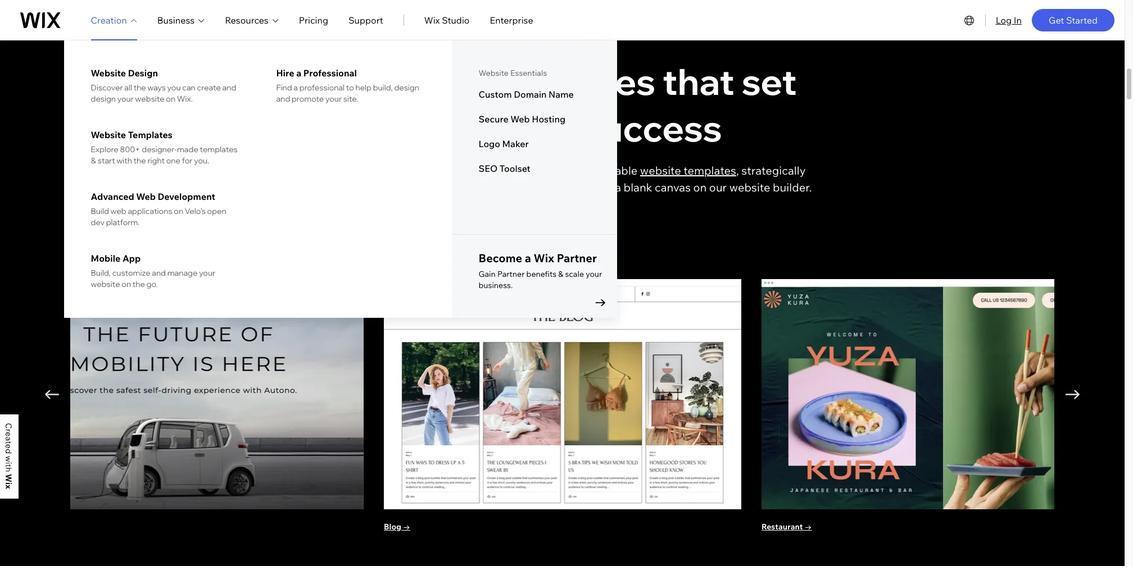 Task type: vqa. For each thing, say whether or not it's contained in the screenshot.
rightmost Web
yes



Task type: describe. For each thing, give the bounding box(es) containing it.
on up tailored
[[403, 164, 416, 178]]

every
[[457, 181, 486, 195]]

advanced web development build web applications on velo's open dev platform.
[[91, 191, 226, 228]]

customize
[[112, 268, 150, 278]]

website templates link
[[641, 164, 737, 178]]

set
[[742, 59, 798, 104]]

a right from
[[615, 181, 622, 195]]

website for website templates explore 800+ designer-made templates & start with the right one for you.
[[91, 129, 126, 141]]

up
[[472, 105, 517, 151]]

and inside mobile app build, customize and manage your website on the go.
[[152, 268, 166, 278]]

0 vertical spatial partner
[[557, 251, 597, 265]]

logo
[[479, 138, 501, 150]]

with inside "get a headstart on your journey with 900+ free, customizable website templates , strategically researched and tailored for every industry — or start from a blank canvas on our website builder."
[[487, 164, 509, 178]]

on inside mobile app build, customize and manage your website on the go.
[[122, 280, 131, 290]]

→ for restaurant →
[[805, 523, 812, 533]]

promote
[[292, 94, 324, 104]]

,
[[737, 164, 739, 178]]

seo toolset
[[479, 163, 531, 174]]

web
[[111, 206, 126, 217]]

website up canvas
[[641, 164, 682, 178]]

or
[[548, 181, 559, 195]]

maker
[[503, 138, 529, 150]]

mobile app build, customize and manage your website on the go.
[[91, 253, 216, 290]]

website templates link
[[91, 129, 239, 141]]

and inside hire a professional find a professional to help build, design and promote your site.
[[276, 94, 290, 104]]

templates inside "get a headstart on your journey with 900+ free, customizable website templates , strategically researched and tailored for every industry — or start from a blank canvas on our website builder."
[[684, 164, 737, 178]]

mobile app link
[[91, 253, 239, 264]]

hosting
[[532, 114, 566, 125]]

customizable
[[568, 164, 638, 178]]

designer-
[[142, 145, 177, 155]]

support link
[[349, 13, 383, 27]]

blog →
[[384, 523, 411, 533]]

900+
[[511, 164, 540, 178]]

success
[[582, 105, 723, 151]]

seo
[[479, 163, 498, 174]]

blog
[[384, 523, 402, 533]]

& for →
[[559, 269, 564, 280]]

1 horizontal spatial started
[[1067, 14, 1098, 26]]

seo toolset link
[[479, 163, 590, 174]]

advanced web development link
[[91, 191, 239, 202]]

support
[[349, 14, 383, 26]]

website down , on the top of page
[[730, 181, 771, 195]]

wix studio
[[425, 14, 470, 26]]

made
[[177, 145, 198, 155]]

one
[[166, 156, 181, 166]]

all
[[124, 83, 132, 93]]

for inside "website templates explore 800+ designer-made templates & start with the right one for you."
[[182, 156, 193, 166]]

hire
[[276, 67, 294, 79]]

web for advanced
[[136, 191, 156, 202]]

your inside mobile app build, customize and manage your website on the go.
[[199, 268, 216, 278]]

explore
[[91, 145, 119, 155]]

get a headstart on your journey with 900+ free, customizable website templates , strategically researched and tailored for every industry — or start from a blank canvas on our website builder.
[[313, 164, 812, 195]]

→ for blog →
[[403, 523, 411, 533]]

log in link
[[996, 13, 1022, 27]]

0 vertical spatial get
[[1049, 14, 1065, 26]]

your inside "get a headstart on your journey with 900+ free, customizable website templates , strategically researched and tailored for every industry — or start from a blank canvas on our website builder."
[[419, 164, 442, 178]]

platform.
[[106, 218, 140, 228]]

the inside "website templates explore 800+ designer-made templates & start with the right one for you."
[[134, 156, 146, 166]]

scale
[[565, 269, 584, 280]]

website templates explore 800+ designer-made templates & start with the right one for you.
[[91, 129, 238, 166]]

journey
[[445, 164, 484, 178]]

secure web hosting
[[479, 114, 566, 125]]

a for →
[[525, 251, 531, 265]]

app
[[123, 253, 141, 264]]

creation button
[[91, 13, 137, 27]]

open
[[207, 206, 226, 217]]

dev
[[91, 218, 105, 228]]

on inside website design discover all the ways you can create and design your website on wix.
[[166, 94, 176, 104]]

creation group
[[64, 40, 617, 318]]

start inside "get a headstart on your journey with 900+ free, customizable website templates , strategically researched and tailored for every industry — or start from a blank canvas on our website builder."
[[561, 181, 585, 195]]

go.
[[147, 280, 158, 290]]

hire a professional find a professional to help build, design and promote your site.
[[276, 67, 420, 104]]

mobile
[[91, 253, 121, 264]]

create
[[197, 83, 221, 93]]

researched
[[313, 181, 372, 195]]

become
[[479, 251, 523, 265]]

—
[[534, 181, 545, 195]]

industry
[[488, 181, 531, 195]]

& for right
[[91, 156, 96, 166]]

can
[[182, 83, 196, 93]]

business
[[157, 14, 195, 26]]

secure
[[479, 114, 509, 125]]

your inside website design discover all the ways you can create and design your website on wix.
[[117, 94, 134, 104]]

website for website design discover all the ways you can create and design your website on wix.
[[91, 67, 126, 79]]

enterprise link
[[490, 13, 534, 27]]

website design link
[[91, 67, 239, 79]]

become a  wix partner gain partner benefits & scale your business. →
[[479, 251, 607, 310]]

in
[[1014, 14, 1022, 26]]

a for promote
[[297, 67, 302, 79]]

find
[[276, 83, 292, 93]]

templates inside website templates that set you up for success
[[478, 59, 656, 104]]

website inside website design discover all the ways you can create and design your website on wix.
[[135, 94, 165, 104]]

advanced
[[91, 191, 134, 202]]

log in
[[996, 14, 1022, 26]]



Task type: locate. For each thing, give the bounding box(es) containing it.
creation
[[91, 14, 127, 26]]

1 horizontal spatial get
[[532, 222, 551, 236]]

the down 800+
[[134, 156, 146, 166]]

on down customize
[[122, 280, 131, 290]]

you up journey
[[400, 105, 465, 151]]

&
[[91, 156, 96, 166], [559, 269, 564, 280]]

0 vertical spatial the
[[134, 83, 146, 93]]

→ inside "become a  wix partner gain partner benefits & scale your business. →"
[[595, 293, 607, 310]]

your down professional
[[326, 94, 342, 104]]

2 vertical spatial the
[[133, 280, 145, 290]]

website inside website templates that set you up for success
[[326, 59, 471, 104]]

and right create
[[222, 83, 236, 93]]

get started link right in
[[1033, 9, 1115, 31]]

start right 'or'
[[561, 181, 585, 195]]

1 vertical spatial get started link
[[515, 215, 611, 244]]

website essentials
[[479, 68, 547, 78]]

and inside "get a headstart on your journey with 900+ free, customizable website templates , strategically researched and tailored for every industry — or start from a blank canvas on our website builder."
[[374, 181, 394, 195]]

with down 800+
[[117, 156, 132, 166]]

design
[[394, 83, 420, 93], [91, 94, 116, 104]]

design
[[128, 67, 158, 79]]

web up applications
[[136, 191, 156, 202]]

→ inside the restaurant → link
[[805, 523, 812, 533]]

0 vertical spatial design
[[394, 83, 420, 93]]

web
[[511, 114, 530, 125], [136, 191, 156, 202]]

a inside "become a  wix partner gain partner benefits & scale your business. →"
[[525, 251, 531, 265]]

0 vertical spatial start
[[98, 156, 115, 166]]

0 vertical spatial &
[[91, 156, 96, 166]]

velo's
[[185, 206, 206, 217]]

1 horizontal spatial web
[[511, 114, 530, 125]]

partner up scale
[[557, 251, 597, 265]]

2 vertical spatial get
[[532, 222, 551, 236]]

with up industry at the top left of page
[[487, 164, 509, 178]]

language selector, english selected image
[[963, 13, 977, 27]]

1 horizontal spatial with
[[487, 164, 509, 178]]

to
[[346, 83, 354, 93]]

wix
[[425, 14, 440, 26], [534, 251, 555, 265]]

a for templates
[[341, 164, 347, 178]]

for
[[524, 105, 575, 151], [182, 156, 193, 166], [439, 181, 454, 195]]

website
[[326, 59, 471, 104], [91, 67, 126, 79], [479, 68, 509, 78], [91, 129, 126, 141]]

→ inside blog → link
[[403, 523, 411, 533]]

website for self driving car. image
[[6, 280, 364, 510]]

design down discover
[[91, 94, 116, 104]]

website
[[135, 94, 165, 104], [641, 164, 682, 178], [730, 181, 771, 195], [91, 280, 120, 290]]

0 vertical spatial templates
[[478, 59, 656, 104]]

build,
[[373, 83, 393, 93]]

templates
[[478, 59, 656, 104], [200, 145, 238, 155], [684, 164, 737, 178]]

a up benefits
[[525, 251, 531, 265]]

design inside hire a professional find a professional to help build, design and promote your site.
[[394, 83, 420, 93]]

a right 'find'
[[294, 83, 298, 93]]

website inside website design discover all the ways you can create and design your website on wix.
[[91, 67, 126, 79]]

1 vertical spatial start
[[561, 181, 585, 195]]

0 horizontal spatial get started link
[[515, 215, 611, 244]]

start down explore
[[98, 156, 115, 166]]

0 horizontal spatial templates
[[200, 145, 238, 155]]

you inside website design discover all the ways you can create and design your website on wix.
[[167, 83, 181, 93]]

get
[[1049, 14, 1065, 26], [319, 164, 339, 178], [532, 222, 551, 236]]

professional
[[304, 67, 357, 79]]

wix studio link
[[425, 13, 470, 27]]

on left wix.
[[166, 94, 176, 104]]

on left our
[[694, 181, 707, 195]]

1 horizontal spatial &
[[559, 269, 564, 280]]

design right build,
[[394, 83, 420, 93]]

0 horizontal spatial you
[[167, 83, 181, 93]]

and
[[222, 83, 236, 93], [276, 94, 290, 104], [374, 181, 394, 195], [152, 268, 166, 278]]

1 vertical spatial for
[[182, 156, 193, 166]]

1 horizontal spatial design
[[394, 83, 420, 93]]

web up maker
[[511, 114, 530, 125]]

professional
[[300, 83, 345, 93]]

0 horizontal spatial partner
[[498, 269, 525, 280]]

1 horizontal spatial partner
[[557, 251, 597, 265]]

website templates that set you up for success
[[326, 59, 798, 151]]

& down explore
[[91, 156, 96, 166]]

→
[[595, 293, 607, 310], [403, 523, 411, 533], [805, 523, 812, 533]]

and down headstart at top left
[[374, 181, 394, 195]]

1 horizontal spatial templates
[[478, 59, 656, 104]]

1 horizontal spatial start
[[561, 181, 585, 195]]

1 vertical spatial the
[[134, 156, 146, 166]]

& inside "become a  wix partner gain partner benefits & scale your business. →"
[[559, 269, 564, 280]]

benefits
[[527, 269, 557, 280]]

ways
[[148, 83, 166, 93]]

0 vertical spatial you
[[167, 83, 181, 93]]

templates
[[128, 129, 173, 141]]

1 horizontal spatial get started link
[[1033, 9, 1115, 31]]

pricing link
[[299, 13, 328, 27]]

wix.
[[177, 94, 193, 104]]

1 horizontal spatial for
[[439, 181, 454, 195]]

log
[[996, 14, 1012, 26]]

strategically
[[742, 164, 806, 178]]

free,
[[542, 164, 566, 178]]

0 horizontal spatial →
[[403, 523, 411, 533]]

started
[[1067, 14, 1098, 26], [554, 222, 594, 236]]

manage
[[167, 268, 198, 278]]

2 horizontal spatial →
[[805, 523, 812, 533]]

1 vertical spatial partner
[[498, 269, 525, 280]]

our
[[710, 181, 727, 195]]

business.
[[479, 281, 513, 291]]

enterprise
[[490, 14, 534, 26]]

website down build,
[[91, 280, 120, 290]]

get right in
[[1049, 14, 1065, 26]]

logo maker
[[479, 138, 529, 150]]

from
[[588, 181, 613, 195]]

0 vertical spatial web
[[511, 114, 530, 125]]

your right manage
[[199, 268, 216, 278]]

blog for fashion website. image
[[384, 280, 742, 510]]

on down development
[[174, 206, 183, 217]]

0 vertical spatial get started link
[[1033, 9, 1115, 31]]

1 vertical spatial design
[[91, 94, 116, 104]]

0 horizontal spatial &
[[91, 156, 96, 166]]

with inside "website templates explore 800+ designer-made templates & start with the right one for you."
[[117, 156, 132, 166]]

1 vertical spatial web
[[136, 191, 156, 202]]

2 vertical spatial for
[[439, 181, 454, 195]]

templates inside "website templates explore 800+ designer-made templates & start with the right one for you."
[[200, 145, 238, 155]]

get down —
[[532, 222, 551, 236]]

get started link down 'or'
[[515, 215, 611, 244]]

& inside "website templates explore 800+ designer-made templates & start with the right one for you."
[[91, 156, 96, 166]]

the right "all"
[[134, 83, 146, 93]]

wix left studio
[[425, 14, 440, 26]]

restaurant → link
[[762, 280, 1120, 567]]

1 vertical spatial wix
[[534, 251, 555, 265]]

get started
[[1049, 14, 1098, 26], [532, 222, 594, 236]]

that
[[663, 59, 735, 104]]

previous item image
[[45, 390, 59, 399]]

wix inside "become a  wix partner gain partner benefits & scale your business. →"
[[534, 251, 555, 265]]

the left go.
[[133, 280, 145, 290]]

0 vertical spatial get started
[[1049, 14, 1098, 26]]

partner
[[557, 251, 597, 265], [498, 269, 525, 280]]

blank
[[624, 181, 653, 195]]

0 vertical spatial started
[[1067, 14, 1098, 26]]

0 vertical spatial for
[[524, 105, 575, 151]]

1 horizontal spatial you
[[400, 105, 465, 151]]

1 vertical spatial started
[[554, 222, 594, 236]]

website down "ways"
[[135, 94, 165, 104]]

discover
[[91, 83, 123, 93]]

wix up benefits
[[534, 251, 555, 265]]

headstart
[[350, 164, 400, 178]]

2 horizontal spatial templates
[[684, 164, 737, 178]]

0 horizontal spatial with
[[117, 156, 132, 166]]

studio
[[442, 14, 470, 26]]

1 vertical spatial get started
[[532, 222, 594, 236]]

website design discover all the ways you can create and design your website on wix.
[[91, 67, 236, 104]]

0 horizontal spatial get started
[[532, 222, 594, 236]]

2 horizontal spatial for
[[524, 105, 575, 151]]

website for website templates that set you up for success
[[326, 59, 471, 104]]

your right scale
[[586, 269, 603, 280]]

2 horizontal spatial get
[[1049, 14, 1065, 26]]

pricing
[[299, 14, 328, 26]]

with
[[117, 156, 132, 166], [487, 164, 509, 178]]

you left can
[[167, 83, 181, 93]]

custom domain name
[[479, 89, 574, 100]]

2 vertical spatial templates
[[684, 164, 737, 178]]

& left scale
[[559, 269, 564, 280]]

created with wix image
[[6, 424, 12, 490]]

0 horizontal spatial for
[[182, 156, 193, 166]]

tailored
[[397, 181, 437, 195]]

the inside website design discover all the ways you can create and design your website on wix.
[[134, 83, 146, 93]]

a up 'researched'
[[341, 164, 347, 178]]

and up go.
[[152, 268, 166, 278]]

build,
[[91, 268, 111, 278]]

your up tailored
[[419, 164, 442, 178]]

0 horizontal spatial web
[[136, 191, 156, 202]]

your down "all"
[[117, 94, 134, 104]]

domain
[[514, 89, 547, 100]]

design inside website design discover all the ways you can create and design your website on wix.
[[91, 94, 116, 104]]

for inside "get a headstart on your journey with 900+ free, customizable website templates , strategically researched and tailored for every industry — or start from a blank canvas on our website builder."
[[439, 181, 454, 195]]

resources
[[225, 14, 269, 26]]

custom
[[479, 89, 512, 100]]

800+
[[120, 145, 140, 155]]

for inside website templates that set you up for success
[[524, 105, 575, 151]]

secure web hosting link
[[479, 114, 590, 125]]

web inside "advanced web development build web applications on velo's open dev platform."
[[136, 191, 156, 202]]

1 horizontal spatial →
[[595, 293, 607, 310]]

development
[[158, 191, 215, 202]]

get inside "get a headstart on your journey with 900+ free, customizable website templates , strategically researched and tailored for every industry — or start from a blank canvas on our website builder."
[[319, 164, 339, 178]]

your inside hire a professional find a professional to help build, design and promote your site.
[[326, 94, 342, 104]]

0 horizontal spatial wix
[[425, 14, 440, 26]]

hire a professional link
[[276, 67, 425, 79]]

you inside website templates that set you up for success
[[400, 105, 465, 151]]

1 horizontal spatial wix
[[534, 251, 555, 265]]

custom domain name link
[[479, 89, 590, 100]]

essentials
[[511, 68, 547, 78]]

0 horizontal spatial start
[[98, 156, 115, 166]]

1 vertical spatial templates
[[200, 145, 238, 155]]

your
[[117, 94, 134, 104], [326, 94, 342, 104], [419, 164, 442, 178], [199, 268, 216, 278], [586, 269, 603, 280]]

0 vertical spatial wix
[[425, 14, 440, 26]]

1 vertical spatial get
[[319, 164, 339, 178]]

right
[[148, 156, 165, 166]]

web for secure
[[511, 114, 530, 125]]

your inside "become a  wix partner gain partner benefits & scale your business. →"
[[586, 269, 603, 280]]

1 vertical spatial &
[[559, 269, 564, 280]]

0 horizontal spatial started
[[554, 222, 594, 236]]

homepage of website for japanese restaurant image
[[762, 280, 1120, 510]]

and inside website design discover all the ways you can create and design your website on wix.
[[222, 83, 236, 93]]

partner up the business.
[[498, 269, 525, 280]]

a right hire
[[297, 67, 302, 79]]

and down 'find'
[[276, 94, 290, 104]]

site.
[[344, 94, 359, 104]]

name
[[549, 89, 574, 100]]

toolset
[[500, 163, 531, 174]]

0 horizontal spatial get
[[319, 164, 339, 178]]

1 vertical spatial you
[[400, 105, 465, 151]]

you.
[[194, 156, 209, 166]]

start inside "website templates explore 800+ designer-made templates & start with the right one for you."
[[98, 156, 115, 166]]

get started right in
[[1049, 14, 1098, 26]]

applications
[[128, 206, 172, 217]]

get up 'researched'
[[319, 164, 339, 178]]

1 horizontal spatial get started
[[1049, 14, 1098, 26]]

you
[[167, 83, 181, 93], [400, 105, 465, 151]]

on inside "advanced web development build web applications on velo's open dev platform."
[[174, 206, 183, 217]]

the inside mobile app build, customize and manage your website on the go.
[[133, 280, 145, 290]]

website inside mobile app build, customize and manage your website on the go.
[[91, 280, 120, 290]]

build
[[91, 206, 109, 217]]

resources button
[[225, 13, 279, 27]]

website inside "website templates explore 800+ designer-made templates & start with the right one for you."
[[91, 129, 126, 141]]

website for website essentials
[[479, 68, 509, 78]]

the
[[134, 83, 146, 93], [134, 156, 146, 166], [133, 280, 145, 290]]

next item image
[[1066, 390, 1080, 399]]

0 horizontal spatial design
[[91, 94, 116, 104]]

get started down 'or'
[[532, 222, 594, 236]]



